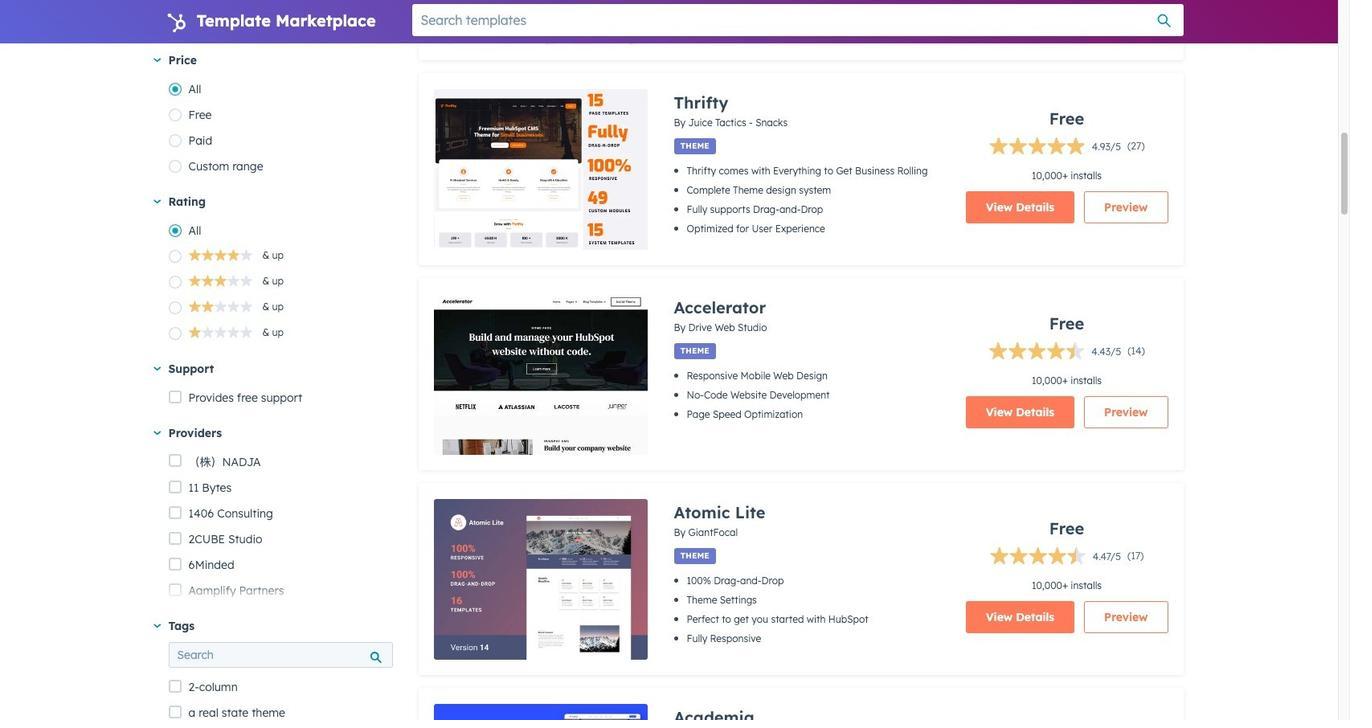 Task type: vqa. For each thing, say whether or not it's contained in the screenshot.
Overall Rating meter
yes



Task type: describe. For each thing, give the bounding box(es) containing it.
2 caret image from the top
[[153, 431, 161, 435]]

caret image for price group
[[153, 58, 161, 62]]

Search search field
[[168, 642, 393, 668]]

Search templates search field
[[412, 4, 1184, 36]]

caret image for rating group
[[153, 200, 161, 204]]

tags group
[[168, 675, 393, 720]]

compatible hubspot plans group
[[168, 0, 393, 38]]



Task type: locate. For each thing, give the bounding box(es) containing it.
0 vertical spatial caret image
[[153, 367, 161, 371]]

2 caret image from the top
[[153, 200, 161, 204]]

rating group
[[168, 218, 393, 347]]

1 vertical spatial caret image
[[153, 431, 161, 435]]

1 caret image from the top
[[153, 58, 161, 62]]

2 vertical spatial caret image
[[153, 624, 161, 628]]

3 caret image from the top
[[153, 624, 161, 628]]

caret image
[[153, 367, 161, 371], [153, 431, 161, 435], [153, 624, 161, 628]]

providers group
[[168, 450, 393, 720]]

1 caret image from the top
[[153, 367, 161, 371]]

price group
[[168, 77, 393, 180]]

overall rating meter
[[989, 137, 1121, 159], [189, 249, 253, 264], [189, 275, 253, 290], [189, 301, 253, 316], [189, 326, 253, 341], [989, 342, 1121, 364], [990, 547, 1121, 569]]

caret image
[[153, 58, 161, 62], [153, 200, 161, 204]]

1 vertical spatial caret image
[[153, 200, 161, 204]]

0 vertical spatial caret image
[[153, 58, 161, 62]]



